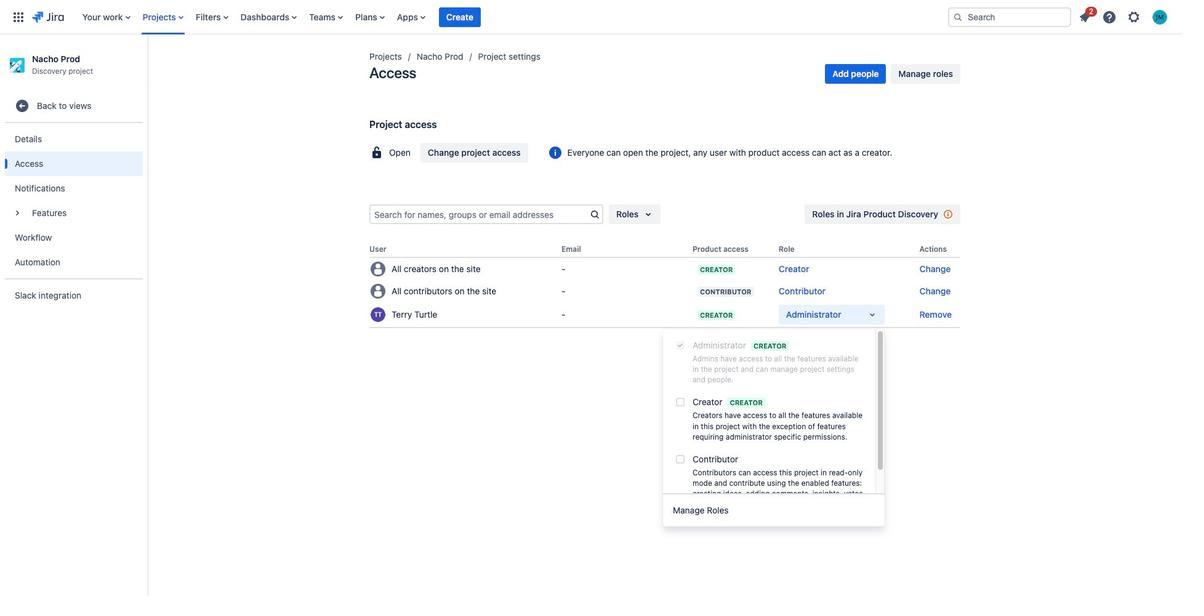 Task type: describe. For each thing, give the bounding box(es) containing it.
info image
[[548, 145, 563, 160]]

current project sidebar image
[[134, 49, 161, 74]]

primary element
[[7, 0, 939, 34]]

search image
[[588, 207, 603, 222]]

open roles dropdown image
[[866, 308, 881, 322]]

1 horizontal spatial list
[[1075, 5, 1176, 28]]

notifications image
[[1078, 10, 1093, 24]]

0 horizontal spatial list item
[[439, 0, 481, 34]]

jira product discovery navigation element
[[0, 35, 148, 596]]

Search field
[[949, 7, 1072, 27]]

list item inside list
[[1075, 5, 1098, 27]]

settings image
[[1128, 10, 1142, 24]]

0 horizontal spatial list
[[76, 0, 939, 34]]



Task type: locate. For each thing, give the bounding box(es) containing it.
jira image
[[32, 10, 64, 24], [32, 10, 64, 24]]

back to views image
[[15, 99, 30, 114]]

your profile and settings image
[[1153, 10, 1168, 24]]

group
[[5, 86, 143, 316], [5, 122, 143, 279], [664, 330, 885, 515]]

help image
[[1103, 10, 1118, 24]]

Search for names, groups or email addresses field
[[371, 206, 588, 223]]

None search field
[[949, 7, 1072, 27]]

appswitcher icon image
[[11, 10, 26, 24]]

banner
[[0, 0, 1183, 35]]

search image
[[954, 12, 964, 22]]

info icon image
[[941, 207, 956, 222]]

1 horizontal spatial list item
[[1075, 5, 1098, 27]]

list item
[[439, 0, 481, 34], [1075, 5, 1098, 27]]

list
[[76, 0, 939, 34], [1075, 5, 1176, 28]]

open project icon image
[[370, 145, 384, 160]]



Task type: vqa. For each thing, say whether or not it's contained in the screenshot.
Board link
no



